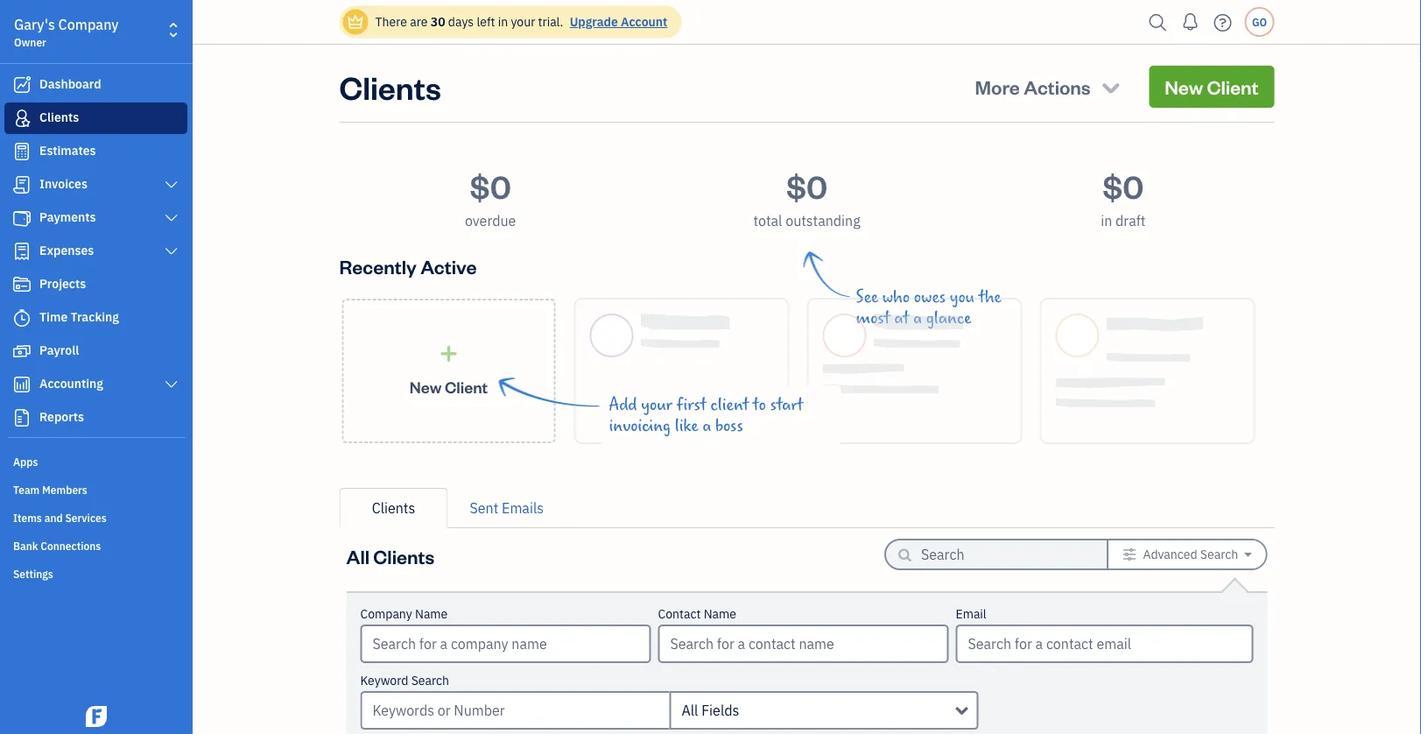 Task type: vqa. For each thing, say whether or not it's contained in the screenshot.
COST
no



Task type: describe. For each thing, give the bounding box(es) containing it.
to
[[753, 395, 766, 414]]

30
[[431, 14, 446, 30]]

overdue
[[465, 212, 516, 230]]

like
[[675, 416, 699, 435]]

keyword search
[[360, 672, 449, 689]]

projects
[[39, 276, 86, 292]]

0 horizontal spatial your
[[511, 14, 536, 30]]

1 horizontal spatial company
[[360, 606, 412, 622]]

upgrade account link
[[567, 14, 668, 30]]

search image
[[1145, 9, 1173, 35]]

dashboard image
[[11, 76, 32, 94]]

contact
[[658, 606, 701, 622]]

total
[[754, 212, 783, 230]]

chevron large down image for invoices
[[163, 178, 180, 192]]

all for all fields
[[682, 701, 699, 720]]

$0 overdue
[[465, 165, 516, 230]]

payments
[[39, 209, 96, 225]]

report image
[[11, 409, 32, 427]]

clients down there
[[339, 66, 441, 107]]

time tracking
[[39, 309, 119, 325]]

a inside add your first client to start invoicing like a boss
[[703, 416, 712, 435]]

$0 total outstanding
[[754, 165, 861, 230]]

emails
[[502, 499, 544, 517]]

projects link
[[4, 269, 187, 300]]

$0 for $0 overdue
[[470, 165, 511, 206]]

services
[[65, 511, 107, 525]]

apps
[[13, 455, 38, 469]]

and
[[44, 511, 63, 525]]

expense image
[[11, 243, 32, 260]]

time
[[39, 309, 68, 325]]

search for advanced search
[[1201, 546, 1239, 562]]

first
[[677, 395, 707, 414]]

team members link
[[4, 476, 187, 502]]

1 horizontal spatial new client link
[[1150, 66, 1275, 108]]

caretdown image
[[1245, 548, 1252, 562]]

$0 for $0 in draft
[[1103, 165, 1145, 206]]

bank
[[13, 539, 38, 553]]

settings link
[[4, 560, 187, 586]]

estimates
[[39, 142, 96, 159]]

1 horizontal spatial client
[[1208, 74, 1259, 99]]

settings image
[[1123, 548, 1137, 562]]

trial.
[[538, 14, 564, 30]]

0 horizontal spatial new
[[410, 376, 442, 397]]

owes
[[914, 287, 946, 307]]

fields
[[702, 701, 740, 720]]

advanced search button
[[1109, 541, 1266, 569]]

bank connections
[[13, 539, 101, 553]]

items
[[13, 511, 42, 525]]

name for contact name
[[704, 606, 737, 622]]

chevron large down image for payments
[[163, 211, 180, 225]]

client image
[[11, 110, 32, 127]]

items and services link
[[4, 504, 187, 530]]

expenses
[[39, 242, 94, 258]]

go
[[1253, 15, 1268, 29]]

all clients
[[346, 544, 435, 569]]

$0 for $0 total outstanding
[[787, 165, 828, 206]]

Search for a company name text field
[[362, 626, 650, 661]]

contact name
[[658, 606, 737, 622]]

team
[[13, 483, 40, 497]]

plus image
[[439, 345, 459, 362]]

go to help image
[[1209, 9, 1237, 35]]

search for keyword search
[[411, 672, 449, 689]]

main element
[[0, 0, 237, 734]]

crown image
[[346, 13, 365, 31]]

you
[[950, 287, 975, 307]]

who
[[883, 287, 910, 307]]

keyword
[[360, 672, 409, 689]]

members
[[42, 483, 87, 497]]

chevron large down image for accounting
[[163, 378, 180, 392]]

1 vertical spatial client
[[445, 376, 488, 397]]

project image
[[11, 276, 32, 293]]

1 horizontal spatial clients link
[[339, 488, 448, 528]]

payroll
[[39, 342, 79, 358]]

email
[[956, 606, 987, 622]]

team members
[[13, 483, 87, 497]]

time tracking link
[[4, 302, 187, 334]]

in inside the $0 in draft
[[1101, 212, 1113, 230]]

see who owes you the most at a glance
[[856, 287, 1002, 328]]

client
[[711, 395, 749, 414]]

0 horizontal spatial in
[[498, 14, 508, 30]]



Task type: locate. For each thing, give the bounding box(es) containing it.
0 horizontal spatial name
[[415, 606, 448, 622]]

account
[[621, 14, 668, 30]]

glance
[[927, 308, 972, 328]]

dashboard
[[39, 76, 101, 92]]

0 vertical spatial chevron large down image
[[163, 178, 180, 192]]

recently
[[339, 254, 417, 279]]

3 $0 from the left
[[1103, 165, 1145, 206]]

1 horizontal spatial search
[[1201, 546, 1239, 562]]

all inside all fields "field"
[[682, 701, 699, 720]]

your left "trial." at top left
[[511, 14, 536, 30]]

company
[[58, 15, 119, 34], [360, 606, 412, 622]]

1 vertical spatial company
[[360, 606, 412, 622]]

$0 inside the $0 in draft
[[1103, 165, 1145, 206]]

new down plus image
[[410, 376, 442, 397]]

0 horizontal spatial search
[[411, 672, 449, 689]]

items and services
[[13, 511, 107, 525]]

company inside gary's company owner
[[58, 15, 119, 34]]

chevron large down image up "projects" link
[[163, 244, 180, 258]]

payments link
[[4, 202, 187, 234]]

search inside advanced search dropdown button
[[1201, 546, 1239, 562]]

a inside see who owes you the most at a glance
[[914, 308, 922, 328]]

0 horizontal spatial $0
[[470, 165, 511, 206]]

clients up company name
[[373, 544, 435, 569]]

Search for a contact email text field
[[958, 626, 1252, 661]]

0 horizontal spatial clients link
[[4, 102, 187, 134]]

0 horizontal spatial new client link
[[342, 299, 556, 443]]

search right keyword
[[411, 672, 449, 689]]

client down plus image
[[445, 376, 488, 397]]

recently active
[[339, 254, 477, 279]]

2 chevron large down image from the top
[[163, 211, 180, 225]]

in left draft
[[1101, 212, 1113, 230]]

see
[[856, 287, 879, 307]]

there are 30 days left in your trial. upgrade account
[[375, 14, 668, 30]]

new client down go to help icon
[[1165, 74, 1259, 99]]

payment image
[[11, 209, 32, 227]]

1 horizontal spatial a
[[914, 308, 922, 328]]

invoicing
[[609, 416, 671, 435]]

new down notifications icon
[[1165, 74, 1204, 99]]

in
[[498, 14, 508, 30], [1101, 212, 1113, 230]]

freshbooks image
[[82, 706, 110, 727]]

1 horizontal spatial new client
[[1165, 74, 1259, 99]]

draft
[[1116, 212, 1146, 230]]

clients
[[339, 66, 441, 107], [39, 109, 79, 125], [372, 499, 415, 517], [373, 544, 435, 569]]

chevron large down image inside invoices "link"
[[163, 178, 180, 192]]

1 vertical spatial a
[[703, 416, 712, 435]]

2 horizontal spatial $0
[[1103, 165, 1145, 206]]

clients link down dashboard link
[[4, 102, 187, 134]]

Search for a contact name text field
[[660, 626, 947, 661]]

bank connections link
[[4, 532, 187, 558]]

0 vertical spatial clients link
[[4, 102, 187, 134]]

upgrade
[[570, 14, 618, 30]]

clients up "all clients"
[[372, 499, 415, 517]]

all fields
[[682, 701, 740, 720]]

clients link up "all clients"
[[339, 488, 448, 528]]

accounting link
[[4, 369, 187, 400]]

1 name from the left
[[415, 606, 448, 622]]

Keywords or Number text field
[[360, 691, 670, 730]]

0 vertical spatial all
[[346, 544, 370, 569]]

invoices
[[39, 176, 88, 192]]

1 chevron large down image from the top
[[163, 178, 180, 192]]

payroll link
[[4, 336, 187, 367]]

$0 in draft
[[1101, 165, 1146, 230]]

chevrondown image
[[1099, 74, 1124, 99]]

start
[[770, 395, 804, 414]]

settings
[[13, 567, 53, 581]]

chevron large down image down payroll 'link'
[[163, 378, 180, 392]]

boss
[[716, 416, 743, 435]]

more
[[976, 74, 1020, 99]]

1 horizontal spatial in
[[1101, 212, 1113, 230]]

0 horizontal spatial a
[[703, 416, 712, 435]]

All Fields field
[[670, 691, 979, 730]]

all for all clients
[[346, 544, 370, 569]]

connections
[[41, 539, 101, 553]]

company name
[[360, 606, 448, 622]]

1 horizontal spatial new
[[1165, 74, 1204, 99]]

gary's company owner
[[14, 15, 119, 49]]

apps link
[[4, 448, 187, 474]]

tracking
[[71, 309, 119, 325]]

0 vertical spatial a
[[914, 308, 922, 328]]

0 vertical spatial search
[[1201, 546, 1239, 562]]

more actions button
[[960, 66, 1139, 108]]

name
[[415, 606, 448, 622], [704, 606, 737, 622]]

1 chevron large down image from the top
[[163, 244, 180, 258]]

gary's
[[14, 15, 55, 34]]

money image
[[11, 343, 32, 360]]

reports
[[39, 409, 84, 425]]

name down "all clients"
[[415, 606, 448, 622]]

1 horizontal spatial name
[[704, 606, 737, 622]]

most
[[856, 308, 891, 328]]

search left caretdown icon
[[1201, 546, 1239, 562]]

1 vertical spatial chevron large down image
[[163, 211, 180, 225]]

estimates link
[[4, 136, 187, 167]]

new
[[1165, 74, 1204, 99], [410, 376, 442, 397]]

sent
[[470, 499, 499, 517]]

0 vertical spatial your
[[511, 14, 536, 30]]

client
[[1208, 74, 1259, 99], [445, 376, 488, 397]]

all
[[346, 544, 370, 569], [682, 701, 699, 720]]

chevron large down image
[[163, 178, 180, 192], [163, 211, 180, 225]]

active
[[421, 254, 477, 279]]

1 vertical spatial clients link
[[339, 488, 448, 528]]

1 $0 from the left
[[470, 165, 511, 206]]

0 vertical spatial company
[[58, 15, 119, 34]]

at
[[895, 308, 910, 328]]

$0 inside the $0 total outstanding
[[787, 165, 828, 206]]

a right at
[[914, 308, 922, 328]]

new client down plus image
[[410, 376, 488, 397]]

1 vertical spatial new
[[410, 376, 442, 397]]

invoices link
[[4, 169, 187, 201]]

2 name from the left
[[704, 606, 737, 622]]

client down go to help icon
[[1208, 74, 1259, 99]]

actions
[[1024, 74, 1091, 99]]

your inside add your first client to start invoicing like a boss
[[641, 395, 673, 414]]

$0 inside $0 overdue
[[470, 165, 511, 206]]

more actions
[[976, 74, 1091, 99]]

a
[[914, 308, 922, 328], [703, 416, 712, 435]]

search
[[1201, 546, 1239, 562], [411, 672, 449, 689]]

advanced search
[[1144, 546, 1239, 562]]

$0
[[470, 165, 511, 206], [787, 165, 828, 206], [1103, 165, 1145, 206]]

2 chevron large down image from the top
[[163, 378, 180, 392]]

$0 up draft
[[1103, 165, 1145, 206]]

clients up estimates
[[39, 109, 79, 125]]

are
[[410, 14, 428, 30]]

accounting
[[39, 375, 103, 392]]

$0 up overdue
[[470, 165, 511, 206]]

1 vertical spatial new client
[[410, 376, 488, 397]]

0 vertical spatial new
[[1165, 74, 1204, 99]]

owner
[[14, 35, 46, 49]]

invoice image
[[11, 176, 32, 194]]

reports link
[[4, 402, 187, 434]]

notifications image
[[1177, 4, 1205, 39]]

all left fields
[[682, 701, 699, 720]]

days
[[448, 14, 474, 30]]

chart image
[[11, 376, 32, 393]]

outstanding
[[786, 212, 861, 230]]

your
[[511, 14, 536, 30], [641, 395, 673, 414]]

clients inside main element
[[39, 109, 79, 125]]

0 horizontal spatial new client
[[410, 376, 488, 397]]

1 vertical spatial new client link
[[342, 299, 556, 443]]

company right gary's
[[58, 15, 119, 34]]

0 vertical spatial new client link
[[1150, 66, 1275, 108]]

clients link
[[4, 102, 187, 134], [339, 488, 448, 528]]

1 horizontal spatial your
[[641, 395, 673, 414]]

go button
[[1245, 7, 1275, 37]]

there
[[375, 14, 407, 30]]

all up company name
[[346, 544, 370, 569]]

1 vertical spatial all
[[682, 701, 699, 720]]

new client
[[1165, 74, 1259, 99], [410, 376, 488, 397]]

1 horizontal spatial $0
[[787, 165, 828, 206]]

0 vertical spatial in
[[498, 14, 508, 30]]

chevron large down image up payments link
[[163, 178, 180, 192]]

1 vertical spatial your
[[641, 395, 673, 414]]

add your first client to start invoicing like a boss
[[609, 395, 804, 435]]

0 horizontal spatial client
[[445, 376, 488, 397]]

2 $0 from the left
[[787, 165, 828, 206]]

chevron large down image inside accounting link
[[163, 378, 180, 392]]

0 vertical spatial new client
[[1165, 74, 1259, 99]]

1 horizontal spatial all
[[682, 701, 699, 720]]

advanced
[[1144, 546, 1198, 562]]

dashboard link
[[4, 69, 187, 101]]

0 vertical spatial chevron large down image
[[163, 244, 180, 258]]

sent emails
[[470, 499, 544, 517]]

your up invoicing
[[641, 395, 673, 414]]

1 vertical spatial chevron large down image
[[163, 378, 180, 392]]

chevron large down image
[[163, 244, 180, 258], [163, 378, 180, 392]]

company down "all clients"
[[360, 606, 412, 622]]

Search text field
[[922, 541, 1079, 569]]

0 horizontal spatial all
[[346, 544, 370, 569]]

name right contact in the bottom left of the page
[[704, 606, 737, 622]]

1 vertical spatial search
[[411, 672, 449, 689]]

the
[[979, 287, 1002, 307]]

timer image
[[11, 309, 32, 327]]

expenses link
[[4, 236, 187, 267]]

0 vertical spatial client
[[1208, 74, 1259, 99]]

0 horizontal spatial company
[[58, 15, 119, 34]]

a right like
[[703, 416, 712, 435]]

1 vertical spatial in
[[1101, 212, 1113, 230]]

sent emails link
[[448, 488, 566, 528]]

add
[[609, 395, 637, 414]]

$0 up outstanding at the top right of the page
[[787, 165, 828, 206]]

estimate image
[[11, 143, 32, 160]]

in right left
[[498, 14, 508, 30]]

chevron large down image for expenses
[[163, 244, 180, 258]]

chevron large down image up expenses link
[[163, 211, 180, 225]]

name for company name
[[415, 606, 448, 622]]

left
[[477, 14, 495, 30]]



